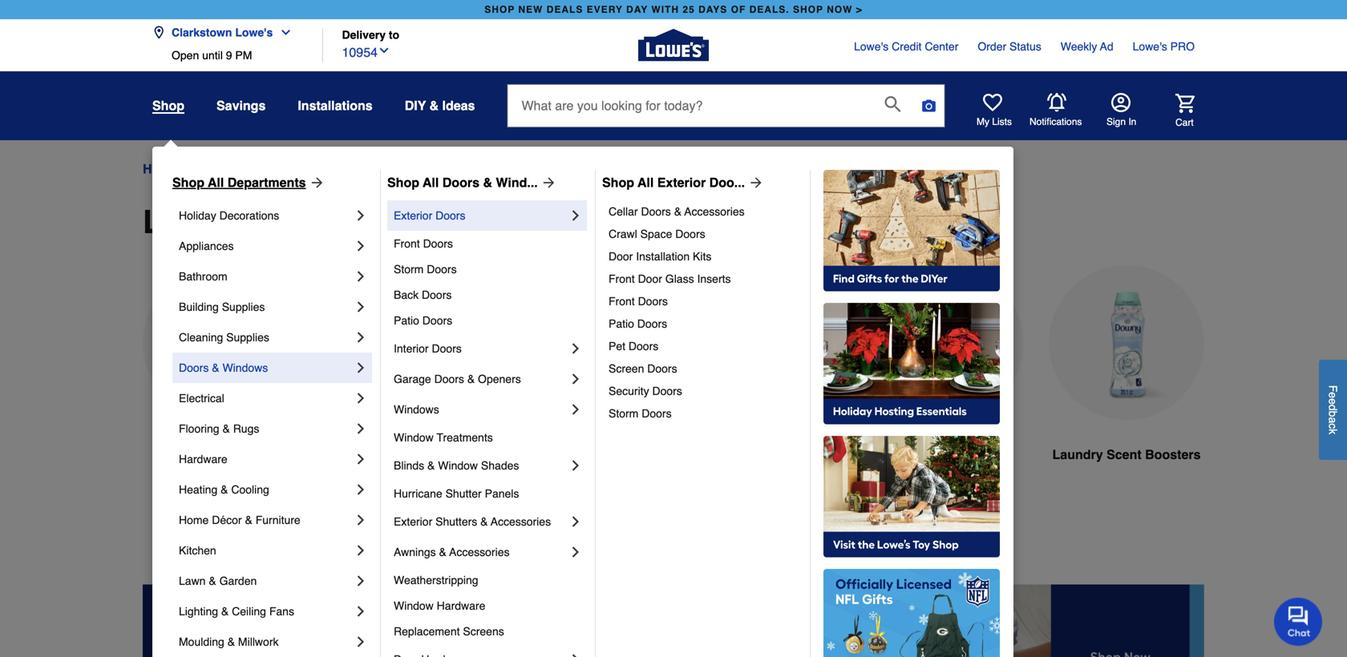 Task type: vqa. For each thing, say whether or not it's contained in the screenshot.
'&' inside the Heating & Cooling link
yes



Task type: describe. For each thing, give the bounding box(es) containing it.
laundry supplies link
[[318, 160, 417, 179]]

storm doors for right storm doors link
[[609, 407, 672, 420]]

lowe's home improvement logo image
[[638, 10, 709, 81]]

d
[[1327, 405, 1340, 411]]

storm doors for left storm doors link
[[394, 263, 457, 276]]

c
[[1327, 424, 1340, 429]]

& right décor
[[245, 514, 252, 527]]

1 horizontal spatial hardware
[[437, 600, 486, 613]]

installations
[[298, 98, 373, 113]]

lowe's for lowe's credit center
[[854, 40, 889, 53]]

days
[[699, 4, 728, 15]]

moulding
[[179, 636, 224, 649]]

& right shutters
[[481, 516, 488, 529]]

moulding & millwork link
[[179, 627, 353, 658]]

front door glass inserts
[[609, 273, 731, 286]]

back doors link
[[394, 282, 584, 308]]

2 vertical spatial accessories
[[449, 546, 510, 559]]

chat invite button image
[[1274, 598, 1323, 646]]

new
[[518, 4, 543, 15]]

fabric softeners link
[[324, 265, 480, 503]]

open
[[172, 49, 199, 62]]

pm
[[235, 49, 252, 62]]

home décor & furniture
[[179, 514, 301, 527]]

openers
[[478, 373, 521, 386]]

officially licensed n f l gifts. shop now. image
[[824, 569, 1000, 658]]

front doors for front doors link to the bottom
[[609, 295, 668, 308]]

appliances link
[[179, 231, 353, 261]]

heating & cooling link
[[179, 475, 353, 505]]

0 vertical spatial cleaning supplies
[[192, 162, 304, 176]]

clarkstown lowe's button
[[152, 16, 299, 49]]

all for departments
[[208, 175, 224, 190]]

shop for shop all departments
[[172, 175, 204, 190]]

doors for exterior doors link
[[436, 209, 466, 222]]

door installation kits link
[[609, 245, 799, 268]]

chevron right image for kitchen
[[353, 543, 369, 559]]

laundry stain removers
[[507, 448, 659, 462]]

flooring & rugs link
[[179, 414, 353, 444]]

interior
[[394, 342, 429, 355]]

deals
[[547, 4, 583, 15]]

chevron right image for home décor & furniture
[[353, 512, 369, 529]]

door installation kits
[[609, 250, 712, 263]]

deals.
[[750, 4, 790, 15]]

& right "lawn"
[[209, 575, 216, 588]]

chevron down image inside 10954 button
[[378, 44, 391, 57]]

shutters
[[436, 516, 477, 529]]

home décor & furniture link
[[179, 505, 353, 536]]

lowe's home improvement cart image
[[1176, 94, 1195, 113]]

10954
[[342, 45, 378, 60]]

& left cooling
[[221, 484, 228, 496]]

blue spray bottle of febreze fabric freshener. image
[[868, 265, 1023, 421]]

orange box of tide washing machine cleaner. image
[[686, 265, 842, 420]]

hurricane shutter panels
[[394, 488, 519, 500]]

crawl space doors link
[[609, 223, 799, 245]]

boosters
[[1145, 448, 1201, 462]]

panels
[[485, 488, 519, 500]]

chevron right image for heating & cooling
[[353, 482, 369, 498]]

cart button
[[1153, 94, 1195, 129]]

machine
[[767, 448, 818, 462]]

doors for pet doors link at the bottom of the page
[[629, 340, 659, 353]]

laundry for white bottle of shout stain remover. image at the left of page
[[507, 448, 558, 462]]

interior doors link
[[394, 334, 568, 364]]

replacement screens link
[[394, 619, 584, 645]]

doors for front doors link to the bottom
[[638, 295, 668, 308]]

exterior inside the "shop all exterior doo..." link
[[657, 175, 706, 190]]

chevron right image for lighting & ceiling fans
[[353, 604, 369, 620]]

blinds
[[394, 460, 424, 472]]

holiday hosting essentials. image
[[824, 303, 1000, 425]]

ceiling
[[232, 605, 266, 618]]

arrow right image for shop all doors & wind...
[[538, 175, 557, 191]]

doors for the cellar doors & accessories link
[[641, 205, 671, 218]]

& inside 'link'
[[228, 636, 235, 649]]

exterior shutters & accessories link
[[394, 507, 568, 537]]

shop
[[152, 98, 184, 113]]

& down the "shop all exterior doo..." link
[[674, 205, 682, 218]]

& right awnings
[[439, 546, 447, 559]]

cooling
[[231, 484, 269, 496]]

laundry for green container of gain laundry detergent. image
[[164, 448, 214, 462]]

garage
[[394, 373, 431, 386]]

doors for leftmost patio doors link
[[422, 314, 452, 327]]

doors up kits
[[675, 228, 705, 241]]

pet
[[609, 340, 626, 353]]

window for hardware
[[394, 600, 434, 613]]

sign in
[[1107, 116, 1137, 128]]

supplies up holiday decorations link
[[250, 162, 304, 176]]

cellar
[[609, 205, 638, 218]]

supplies up doors & windows link
[[226, 331, 269, 344]]

10954 button
[[342, 41, 391, 62]]

1 shop from the left
[[485, 4, 515, 15]]

window hardware
[[394, 600, 486, 613]]

home for home décor & furniture
[[179, 514, 209, 527]]

of
[[731, 4, 746, 15]]

garden
[[219, 575, 257, 588]]

building supplies
[[179, 301, 265, 314]]

2 shop from the left
[[793, 4, 824, 15]]

lowe's credit center link
[[854, 38, 959, 55]]

appliances
[[179, 240, 234, 253]]

0 vertical spatial front
[[394, 237, 420, 250]]

advertisement region
[[143, 585, 1205, 658]]

0 vertical spatial laundry supplies
[[318, 162, 417, 176]]

kitchen
[[179, 545, 216, 557]]

shutter
[[446, 488, 482, 500]]

supplies inside building supplies link
[[222, 301, 265, 314]]

lighting & ceiling fans
[[179, 605, 294, 618]]

my lists
[[977, 116, 1012, 128]]

& right blinds
[[427, 460, 435, 472]]

laundry scent boosters link
[[1049, 265, 1205, 503]]

electrical link
[[179, 383, 353, 414]]

weatherstripping link
[[394, 568, 584, 593]]

day
[[626, 4, 648, 15]]

awnings
[[394, 546, 436, 559]]

1 horizontal spatial storm
[[609, 407, 639, 420]]

lowe's home improvement lists image
[[983, 93, 1002, 112]]

shop for shop all doors & wind...
[[387, 175, 419, 190]]

chevron right image for appliances
[[353, 238, 369, 254]]

doors for "screen doors" link
[[647, 362, 677, 375]]

window for treatments
[[394, 431, 434, 444]]

0 horizontal spatial patio doors link
[[394, 308, 584, 334]]

cellar doors & accessories
[[609, 205, 745, 218]]

interior doors
[[394, 342, 462, 355]]

1 e from the top
[[1327, 392, 1340, 399]]

awnings & accessories link
[[394, 537, 568, 568]]

camera image
[[921, 98, 937, 114]]

chevron right image for exterior shutters & accessories
[[568, 514, 584, 530]]

all for exterior
[[638, 175, 654, 190]]

chevron right image for blinds & window shades
[[568, 458, 584, 474]]

crawl space doors
[[609, 228, 705, 241]]

1 vertical spatial cleaning
[[179, 331, 223, 344]]

lists
[[992, 116, 1012, 128]]

weekly ad
[[1061, 40, 1114, 53]]

1 vertical spatial cleaning supplies
[[179, 331, 269, 344]]

fabric fresheners
[[890, 448, 1001, 462]]

front inside "front door glass inserts" link
[[609, 273, 635, 286]]

with
[[652, 4, 679, 15]]

0 horizontal spatial door
[[609, 250, 633, 263]]

0 horizontal spatial storm doors link
[[394, 257, 584, 282]]

pro
[[1171, 40, 1195, 53]]

2 e from the top
[[1327, 399, 1340, 405]]

flooring
[[179, 423, 219, 435]]

notifications
[[1030, 116, 1082, 128]]

holiday decorations link
[[179, 200, 353, 231]]

patio doors for rightmost patio doors link
[[609, 318, 667, 330]]

chevron right image for holiday decorations
[[353, 208, 369, 224]]

0 vertical spatial cleaning
[[192, 162, 247, 176]]

my lists link
[[977, 93, 1012, 128]]

supplies down laundry supplies link
[[278, 204, 412, 241]]

lighting
[[179, 605, 218, 618]]

chevron right image for awnings & accessories
[[568, 545, 584, 561]]

garage doors & openers
[[394, 373, 521, 386]]

lowe's home improvement notification center image
[[1047, 93, 1067, 112]]

every
[[587, 4, 623, 15]]

doors for right storm doors link
[[642, 407, 672, 420]]

chevron right image for hardware
[[353, 452, 369, 468]]



Task type: locate. For each thing, give the bounding box(es) containing it.
2 horizontal spatial lowe's
[[1133, 40, 1168, 53]]

doors up space
[[641, 205, 671, 218]]

1 vertical spatial hardware
[[437, 600, 486, 613]]

windows down garage
[[394, 403, 439, 416]]

lowe's left "credit"
[[854, 40, 889, 53]]

chevron right image
[[568, 208, 584, 224], [353, 269, 369, 285], [353, 299, 369, 315], [353, 330, 369, 346], [568, 341, 584, 357], [568, 371, 584, 387], [568, 402, 584, 418], [568, 458, 584, 474], [353, 512, 369, 529], [353, 543, 369, 559], [353, 573, 369, 589], [353, 634, 369, 650]]

cleaning supplies up decorations
[[192, 162, 304, 176]]

all for doors
[[423, 175, 439, 190]]

shop left now
[[793, 4, 824, 15]]

laundry scent boosters
[[1053, 448, 1201, 462]]

arrow right image inside 'shop all departments' link
[[306, 175, 325, 191]]

2 vertical spatial front
[[609, 295, 635, 308]]

1 horizontal spatial arrow right image
[[538, 175, 557, 191]]

all
[[208, 175, 224, 190], [423, 175, 439, 190], [638, 175, 654, 190]]

location image
[[152, 26, 165, 39]]

bottle of downy laundry scent booster. image
[[1049, 265, 1205, 420]]

exterior down the shop all doors & wind...
[[394, 209, 432, 222]]

chevron right image for doors & windows
[[353, 360, 369, 376]]

patio doors up pet doors
[[609, 318, 667, 330]]

doors for security doors link
[[652, 385, 682, 398]]

laundry detergent
[[164, 448, 278, 462]]

0 vertical spatial chevron down image
[[273, 26, 292, 39]]

1 horizontal spatial storm doors link
[[609, 403, 799, 425]]

2 fabric from the left
[[890, 448, 928, 462]]

arrow right image
[[306, 175, 325, 191], [538, 175, 557, 191], [745, 175, 764, 191]]

window up replacement
[[394, 600, 434, 613]]

1 horizontal spatial windows
[[394, 403, 439, 416]]

exterior inside exterior doors link
[[394, 209, 432, 222]]

patio up pet at the left
[[609, 318, 634, 330]]

1 horizontal spatial front doors link
[[609, 290, 799, 313]]

softeners
[[393, 448, 452, 462]]

chevron right image for garage doors & openers
[[568, 371, 584, 387]]

laundry down flooring on the bottom of page
[[164, 448, 214, 462]]

pet doors link
[[609, 335, 799, 358]]

laundry supplies down installations button
[[318, 162, 417, 176]]

0 vertical spatial accessories
[[685, 205, 745, 218]]

screens
[[463, 626, 504, 638]]

doors down security doors
[[642, 407, 672, 420]]

0 vertical spatial door
[[609, 250, 633, 263]]

shop all doors & wind... link
[[387, 173, 557, 192]]

accessories down panels
[[491, 516, 551, 529]]

in
[[1129, 116, 1137, 128]]

patio doors link
[[394, 308, 584, 334], [609, 313, 799, 335]]

weekly ad link
[[1061, 38, 1114, 55]]

0 vertical spatial home
[[143, 162, 178, 176]]

front up pet at the left
[[609, 295, 635, 308]]

doors for rightmost patio doors link
[[637, 318, 667, 330]]

doors for garage doors & openers "link"
[[434, 373, 464, 386]]

1 all from the left
[[208, 175, 224, 190]]

visit the lowe's toy shop. image
[[824, 436, 1000, 558]]

1 horizontal spatial storm doors
[[609, 407, 672, 420]]

patio doors link up "screen doors" link
[[609, 313, 799, 335]]

1 vertical spatial window
[[438, 460, 478, 472]]

shades
[[481, 460, 519, 472]]

home for home
[[143, 162, 178, 176]]

all up the holiday decorations
[[208, 175, 224, 190]]

hardware link
[[179, 444, 353, 475]]

exterior doors
[[394, 209, 466, 222]]

0 horizontal spatial home
[[143, 162, 178, 176]]

1 vertical spatial storm
[[609, 407, 639, 420]]

shop
[[172, 175, 204, 190], [387, 175, 419, 190], [602, 175, 634, 190]]

1 horizontal spatial door
[[638, 273, 662, 286]]

patio down "back"
[[394, 314, 419, 327]]

laundry supplies down departments at the top left
[[143, 204, 412, 241]]

1 horizontal spatial chevron down image
[[378, 44, 391, 57]]

arrow right image inside shop all doors & wind... link
[[538, 175, 557, 191]]

shop all exterior doo...
[[602, 175, 745, 190]]

exterior for exterior shutters & accessories
[[394, 516, 432, 529]]

1 vertical spatial chevron down image
[[378, 44, 391, 57]]

clarkstown
[[172, 26, 232, 39]]

& up the electrical at the bottom left
[[212, 362, 219, 375]]

lowe's home improvement account image
[[1112, 93, 1131, 112]]

doors up security doors
[[647, 362, 677, 375]]

exterior up cellar doors & accessories
[[657, 175, 706, 190]]

chevron right image for lawn & garden
[[353, 573, 369, 589]]

windows up electrical "link"
[[223, 362, 268, 375]]

0 horizontal spatial storm
[[394, 263, 424, 276]]

removers
[[597, 448, 659, 462]]

1 horizontal spatial patio doors link
[[609, 313, 799, 335]]

fresheners
[[932, 448, 1001, 462]]

window up hurricane shutter panels
[[438, 460, 478, 472]]

front doors link down inserts
[[609, 290, 799, 313]]

diy & ideas
[[405, 98, 475, 113]]

hardware up replacement screens
[[437, 600, 486, 613]]

chevron right image for bathroom
[[353, 269, 369, 285]]

supplies up exterior doors
[[368, 162, 417, 176]]

front doors down exterior doors
[[394, 237, 453, 250]]

2 horizontal spatial arrow right image
[[745, 175, 764, 191]]

all up exterior doors
[[423, 175, 439, 190]]

patio doors down back doors
[[394, 314, 452, 327]]

1 vertical spatial front doors link
[[609, 290, 799, 313]]

screen doors link
[[609, 358, 799, 380]]

fabric for fabric fresheners
[[890, 448, 928, 462]]

None search field
[[507, 84, 945, 142]]

decorations
[[219, 209, 279, 222]]

holiday
[[179, 209, 216, 222]]

cleaning down building
[[179, 331, 223, 344]]

storm doors link down "screen doors" link
[[609, 403, 799, 425]]

laundry inside 'link'
[[164, 448, 214, 462]]

front doors
[[394, 237, 453, 250], [609, 295, 668, 308]]

doors for left storm doors link
[[427, 263, 457, 276]]

0 vertical spatial front doors
[[394, 237, 453, 250]]

1 horizontal spatial shop
[[793, 4, 824, 15]]

1 horizontal spatial lowe's
[[854, 40, 889, 53]]

laundry left scent
[[1053, 448, 1103, 462]]

chevron right image for electrical
[[353, 391, 369, 407]]

cleaners
[[737, 467, 791, 482]]

1 horizontal spatial fabric
[[890, 448, 928, 462]]

2 arrow right image from the left
[[538, 175, 557, 191]]

patio for rightmost patio doors link
[[609, 318, 634, 330]]

chevron right image for exterior doors
[[568, 208, 584, 224]]

chevron right image
[[353, 208, 369, 224], [353, 238, 369, 254], [353, 360, 369, 376], [353, 391, 369, 407], [353, 421, 369, 437], [353, 452, 369, 468], [353, 482, 369, 498], [568, 514, 584, 530], [568, 545, 584, 561], [353, 604, 369, 620], [568, 652, 584, 658]]

front down door installation kits
[[609, 273, 635, 286]]

accessories for exterior shutters & accessories
[[491, 516, 551, 529]]

3 all from the left
[[638, 175, 654, 190]]

0 horizontal spatial lowe's
[[235, 26, 273, 39]]

1 horizontal spatial shop
[[387, 175, 419, 190]]

back
[[394, 289, 419, 302]]

1 horizontal spatial patio
[[609, 318, 634, 330]]

shop all departments
[[172, 175, 306, 190]]

cellar doors & accessories link
[[609, 200, 799, 223]]

shop left new
[[485, 4, 515, 15]]

0 horizontal spatial patio doors
[[394, 314, 452, 327]]

1 vertical spatial exterior
[[394, 209, 432, 222]]

1 vertical spatial home
[[179, 514, 209, 527]]

0 vertical spatial windows
[[223, 362, 268, 375]]

0 vertical spatial hardware
[[179, 453, 228, 466]]

diy & ideas button
[[405, 91, 475, 120]]

doors down exterior doors
[[423, 237, 453, 250]]

search image
[[885, 96, 901, 112]]

installation
[[636, 250, 690, 263]]

hardware down flooring on the bottom of page
[[179, 453, 228, 466]]

storm
[[394, 263, 424, 276], [609, 407, 639, 420]]

doors down the shop all doors & wind...
[[436, 209, 466, 222]]

exterior for exterior doors
[[394, 209, 432, 222]]

storm doors
[[394, 263, 457, 276], [609, 407, 672, 420]]

sign in button
[[1107, 93, 1137, 128]]

1 vertical spatial storm doors
[[609, 407, 672, 420]]

2 all from the left
[[423, 175, 439, 190]]

1 vertical spatial laundry supplies
[[143, 204, 412, 241]]

2 horizontal spatial shop
[[602, 175, 634, 190]]

accessories for cellar doors & accessories
[[685, 205, 745, 218]]

windows
[[223, 362, 268, 375], [394, 403, 439, 416]]

3 arrow right image from the left
[[745, 175, 764, 191]]

detergent
[[218, 448, 278, 462]]

my
[[977, 116, 990, 128]]

white bottle of shout stain remover. image
[[505, 265, 661, 421]]

front doors link up back doors link
[[394, 231, 584, 257]]

storm doors down security doors
[[609, 407, 672, 420]]

accessories up weatherstripping link
[[449, 546, 510, 559]]

laundry down installations button
[[318, 162, 364, 176]]

home up kitchen
[[179, 514, 209, 527]]

savings
[[217, 98, 266, 113]]

doors up the electrical at the bottom left
[[179, 362, 209, 375]]

shop up holiday
[[172, 175, 204, 190]]

lowe's left pro
[[1133, 40, 1168, 53]]

2 vertical spatial window
[[394, 600, 434, 613]]

0 horizontal spatial all
[[208, 175, 224, 190]]

lawn
[[179, 575, 206, 588]]

patio for leftmost patio doors link
[[394, 314, 419, 327]]

chevron right image for flooring & rugs
[[353, 421, 369, 437]]

doors
[[442, 175, 480, 190], [641, 205, 671, 218], [436, 209, 466, 222], [675, 228, 705, 241], [423, 237, 453, 250], [427, 263, 457, 276], [422, 289, 452, 302], [638, 295, 668, 308], [422, 314, 452, 327], [637, 318, 667, 330], [629, 340, 659, 353], [432, 342, 462, 355], [179, 362, 209, 375], [647, 362, 677, 375], [434, 373, 464, 386], [652, 385, 682, 398], [642, 407, 672, 420]]

chevron down image
[[273, 26, 292, 39], [378, 44, 391, 57]]

windows link
[[394, 395, 568, 425]]

clarkstown lowe's
[[172, 26, 273, 39]]

2 shop from the left
[[387, 175, 419, 190]]

0 horizontal spatial shop
[[485, 4, 515, 15]]

chevron right image for cleaning supplies
[[353, 330, 369, 346]]

0 horizontal spatial patio
[[394, 314, 419, 327]]

cleaning supplies up the doors & windows
[[179, 331, 269, 344]]

laundry down "shop all departments"
[[143, 204, 269, 241]]

storm doors link down exterior doors link
[[394, 257, 584, 282]]

e up d
[[1327, 392, 1340, 399]]

supplies inside laundry supplies link
[[368, 162, 417, 176]]

1 horizontal spatial all
[[423, 175, 439, 190]]

1 vertical spatial windows
[[394, 403, 439, 416]]

1 vertical spatial storm doors link
[[609, 403, 799, 425]]

1 fabric from the left
[[351, 448, 390, 462]]

0 horizontal spatial arrow right image
[[306, 175, 325, 191]]

to
[[389, 28, 399, 41]]

cleaning up the holiday decorations
[[192, 162, 247, 176]]

1 vertical spatial front doors
[[609, 295, 668, 308]]

front down exterior doors
[[394, 237, 420, 250]]

garage doors & openers link
[[394, 364, 568, 395]]

weatherstripping
[[394, 574, 478, 587]]

0 horizontal spatial fabric
[[351, 448, 390, 462]]

front
[[394, 237, 420, 250], [609, 273, 635, 286], [609, 295, 635, 308]]

storm down security
[[609, 407, 639, 420]]

0 horizontal spatial windows
[[223, 362, 268, 375]]

door down door installation kits
[[638, 273, 662, 286]]

cart
[[1176, 117, 1194, 128]]

chevron right image for moulding & millwork
[[353, 634, 369, 650]]

window treatments link
[[394, 425, 584, 451]]

shop all departments link
[[172, 173, 325, 192]]

Search Query text field
[[508, 85, 872, 127]]

doors for back doors link
[[422, 289, 452, 302]]

& left millwork
[[228, 636, 235, 649]]

security doors
[[609, 385, 682, 398]]

doors down back doors
[[422, 314, 452, 327]]

& left 'ceiling'
[[221, 605, 229, 618]]

arrow right image up the cellar doors & accessories link
[[745, 175, 764, 191]]

0 vertical spatial storm doors link
[[394, 257, 584, 282]]

storm doors up back doors
[[394, 263, 457, 276]]

find gifts for the diyer. image
[[824, 170, 1000, 292]]

0 horizontal spatial hardware
[[179, 453, 228, 466]]

1 horizontal spatial patio doors
[[609, 318, 667, 330]]

blue bottle of downy fabric softener. image
[[324, 265, 480, 420]]

f e e d b a c k button
[[1319, 360, 1347, 460]]

rugs
[[233, 423, 259, 435]]

& left wind...
[[483, 175, 492, 190]]

25
[[683, 4, 695, 15]]

doors down screen doors
[[652, 385, 682, 398]]

doors right garage
[[434, 373, 464, 386]]

door down crawl
[[609, 250, 633, 263]]

window up softeners
[[394, 431, 434, 444]]

doors inside "link"
[[434, 373, 464, 386]]

chevron right image for windows
[[568, 402, 584, 418]]

front doors down front door glass inserts
[[609, 295, 668, 308]]

0 horizontal spatial storm doors
[[394, 263, 457, 276]]

all up cellar
[[638, 175, 654, 190]]

chevron down image inside clarkstown lowe's button
[[273, 26, 292, 39]]

shop up cellar
[[602, 175, 634, 190]]

doors up exterior doors link
[[442, 175, 480, 190]]

credit
[[892, 40, 922, 53]]

patio doors link up garage doors & openers "link"
[[394, 308, 584, 334]]

arrow right image up exterior doors link
[[538, 175, 557, 191]]

doors for front doors link to the left
[[423, 237, 453, 250]]

f
[[1327, 386, 1340, 392]]

lowe's inside button
[[235, 26, 273, 39]]

shop all exterior doo... link
[[602, 173, 764, 192]]

blinds & window shades
[[394, 460, 519, 472]]

security
[[609, 385, 649, 398]]

& inside button
[[429, 98, 439, 113]]

flooring & rugs
[[179, 423, 259, 435]]

scent
[[1107, 448, 1142, 462]]

0 horizontal spatial front doors link
[[394, 231, 584, 257]]

doors up garage doors & openers
[[432, 342, 462, 355]]

cleaning supplies link up decorations
[[192, 160, 304, 179]]

0 vertical spatial storm doors
[[394, 263, 457, 276]]

0 horizontal spatial chevron down image
[[273, 26, 292, 39]]

green container of gain laundry detergent. image
[[143, 265, 298, 420]]

1 vertical spatial front
[[609, 273, 635, 286]]

fabric for fabric softeners
[[351, 448, 390, 462]]

lighting & ceiling fans link
[[179, 597, 353, 627]]

cleaning
[[192, 162, 247, 176], [179, 331, 223, 344]]

accessories up crawl space doors link
[[685, 205, 745, 218]]

laundry for bottle of downy laundry scent booster. image
[[1053, 448, 1103, 462]]

lowe's credit center
[[854, 40, 959, 53]]

0 vertical spatial cleaning supplies link
[[192, 160, 304, 179]]

0 horizontal spatial shop
[[172, 175, 204, 190]]

shop for shop all exterior doo...
[[602, 175, 634, 190]]

inserts
[[697, 273, 731, 286]]

arrow right image for shop all exterior doo...
[[745, 175, 764, 191]]

supplies down bathroom link
[[222, 301, 265, 314]]

laundry left stain
[[507, 448, 558, 462]]

>
[[856, 4, 863, 15]]

doors right "back"
[[422, 289, 452, 302]]

1 vertical spatial cleaning supplies link
[[179, 322, 353, 353]]

replacement
[[394, 626, 460, 638]]

crawl
[[609, 228, 637, 241]]

doors up pet doors
[[637, 318, 667, 330]]

cleaning supplies
[[192, 162, 304, 176], [179, 331, 269, 344]]

fabric left blinds
[[351, 448, 390, 462]]

0 vertical spatial front doors link
[[394, 231, 584, 257]]

0 vertical spatial window
[[394, 431, 434, 444]]

doors for 'interior doors' link
[[432, 342, 462, 355]]

doors down front door glass inserts
[[638, 295, 668, 308]]

3 shop from the left
[[602, 175, 634, 190]]

e up b
[[1327, 399, 1340, 405]]

furniture
[[256, 514, 301, 527]]

front doors for front doors link to the left
[[394, 237, 453, 250]]

arrow right image up holiday decorations link
[[306, 175, 325, 191]]

exterior down hurricane in the bottom of the page
[[394, 516, 432, 529]]

fabric left fresheners
[[890, 448, 928, 462]]

chevron right image for interior doors
[[568, 341, 584, 357]]

storm doors link
[[394, 257, 584, 282], [609, 403, 799, 425]]

chevron right image for building supplies
[[353, 299, 369, 315]]

1 arrow right image from the left
[[306, 175, 325, 191]]

sign
[[1107, 116, 1126, 128]]

lowe's up "pm"
[[235, 26, 273, 39]]

1 shop from the left
[[172, 175, 204, 190]]

doors up screen doors
[[629, 340, 659, 353]]

millwork
[[238, 636, 279, 649]]

exterior inside exterior shutters & accessories link
[[394, 516, 432, 529]]

wind...
[[496, 175, 538, 190]]

cleaning supplies link up the doors & windows
[[179, 322, 353, 353]]

exterior shutters & accessories
[[394, 516, 551, 529]]

lowe's for lowe's pro
[[1133, 40, 1168, 53]]

shop
[[485, 4, 515, 15], [793, 4, 824, 15]]

2 horizontal spatial all
[[638, 175, 654, 190]]

0 horizontal spatial front doors
[[394, 237, 453, 250]]

1 horizontal spatial home
[[179, 514, 209, 527]]

& left openers
[[467, 373, 475, 386]]

0 vertical spatial exterior
[[657, 175, 706, 190]]

arrow right image inside the "shop all exterior doo..." link
[[745, 175, 764, 191]]

space
[[641, 228, 672, 241]]

home down shop button
[[143, 162, 178, 176]]

patio doors for leftmost patio doors link
[[394, 314, 452, 327]]

washing machine cleaners
[[710, 448, 818, 482]]

weekly
[[1061, 40, 1097, 53]]

patio
[[394, 314, 419, 327], [609, 318, 634, 330]]

& left rugs
[[223, 423, 230, 435]]

1 horizontal spatial front doors
[[609, 295, 668, 308]]

1 vertical spatial door
[[638, 273, 662, 286]]

2 vertical spatial exterior
[[394, 516, 432, 529]]

lawn & garden link
[[179, 566, 353, 597]]

1 vertical spatial accessories
[[491, 516, 551, 529]]

0 vertical spatial storm
[[394, 263, 424, 276]]

& right diy
[[429, 98, 439, 113]]

arrow right image for shop all departments
[[306, 175, 325, 191]]



